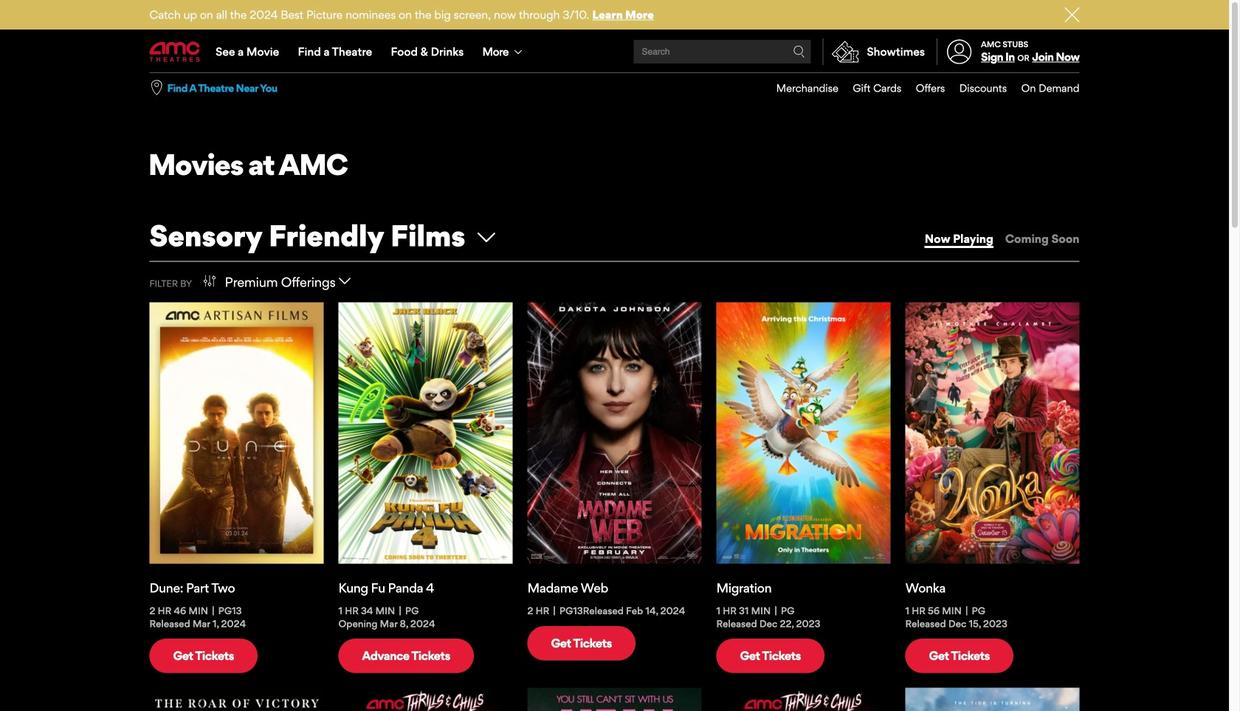 Task type: describe. For each thing, give the bounding box(es) containing it.
1 menu item from the left
[[762, 73, 839, 103]]

movie poster for lisa frankenstein image
[[717, 688, 891, 711]]

4 menu item from the left
[[945, 73, 1007, 103]]

5 menu item from the left
[[1007, 73, 1080, 103]]

movie poster for migration image
[[717, 303, 891, 564]]

2 menu item from the left
[[839, 73, 902, 103]]

sign in or join amc stubs element
[[937, 31, 1080, 72]]

1 vertical spatial menu
[[762, 73, 1080, 103]]

user profile image
[[939, 39, 980, 64]]

0 vertical spatial menu
[[150, 31, 1080, 72]]

cookie consent banner dialog
[[0, 671, 1230, 711]]

movie poster for aquaman and the lost kingdom image
[[906, 688, 1080, 711]]



Task type: vqa. For each thing, say whether or not it's contained in the screenshot.
2nd menu item
yes



Task type: locate. For each thing, give the bounding box(es) containing it.
movie poster for mean girls image
[[528, 688, 702, 711]]

amc logo image
[[150, 42, 201, 62], [150, 42, 201, 62]]

movie poster for kung fu panda 4 image
[[339, 303, 513, 564]]

showtimes image
[[824, 38, 867, 65]]

search the AMC website text field
[[640, 46, 794, 57]]

movie poster for wonka image
[[906, 303, 1080, 564]]

menu
[[150, 31, 1080, 72], [762, 73, 1080, 103]]

movie poster for demon slayer: kimetsu no yaiba - to the hashira training image
[[150, 688, 324, 711]]

movie poster for night swim image
[[339, 688, 513, 711]]

movie poster for madame web image
[[528, 303, 702, 564]]

3 menu item from the left
[[902, 73, 945, 103]]

menu item
[[762, 73, 839, 103], [839, 73, 902, 103], [902, 73, 945, 103], [945, 73, 1007, 103], [1007, 73, 1080, 103]]

movie poster for dune: part two image
[[150, 303, 324, 564]]

submit search icon image
[[794, 46, 805, 58]]



